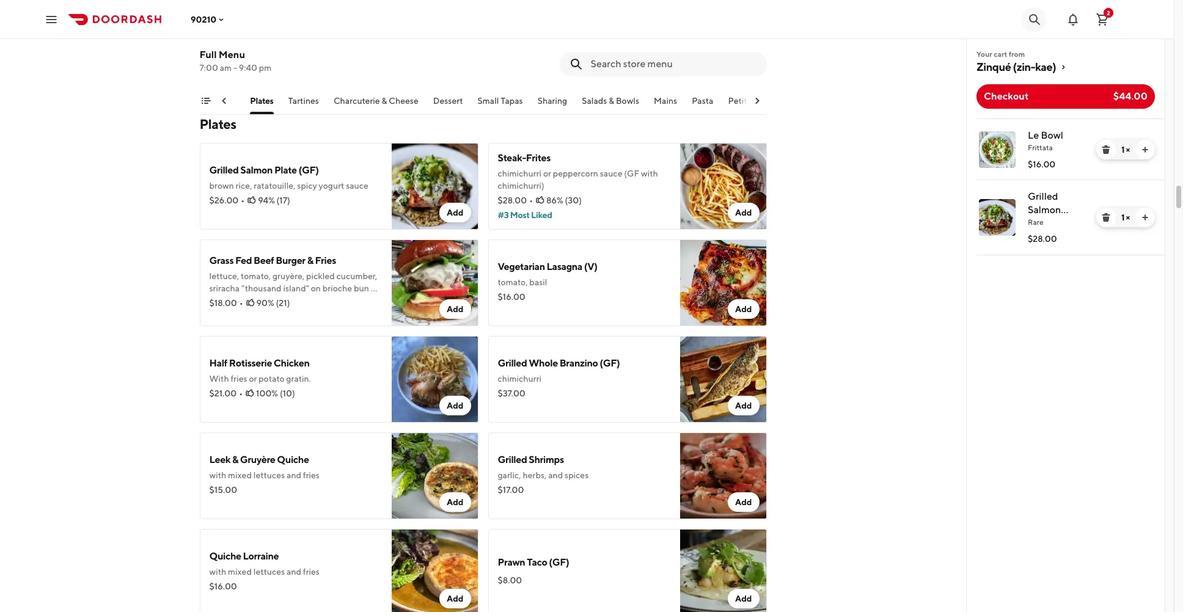 Task type: vqa. For each thing, say whether or not it's contained in the screenshot.


Task type: locate. For each thing, give the bounding box(es) containing it.
1 vertical spatial with
[[209, 471, 226, 480]]

quiche lorraine image
[[391, 529, 478, 612]]

list
[[967, 119, 1165, 255]]

bowls right show menu categories image
[[212, 96, 236, 106]]

your
[[977, 50, 992, 59]]

bowls left mains
[[616, 96, 639, 106]]

1 horizontal spatial or
[[371, 284, 379, 293]]

show menu categories image
[[201, 96, 211, 106]]

lasagna
[[547, 261, 582, 273]]

tomato, down salad
[[231, 32, 261, 42]]

&
[[205, 96, 211, 106], [382, 96, 387, 106], [609, 96, 614, 106], [307, 255, 313, 266], [232, 454, 238, 466]]

sauce
[[600, 169, 623, 178], [346, 181, 369, 191]]

0 horizontal spatial sauce
[[346, 181, 369, 191]]

1 add one to cart image from the top
[[1141, 145, 1150, 155]]

lettuces down lorraine
[[253, 567, 285, 577]]

1 horizontal spatial salads
[[582, 96, 607, 106]]

plates down pm
[[250, 96, 274, 106]]

quiche inside quiche lorraine with mixed lettuces and fries $16.00
[[209, 551, 241, 562]]

gratin.
[[286, 374, 311, 384]]

peppercorn
[[553, 169, 598, 178]]

leek & gruyère quiche with mixed lettuces and fries $15.00
[[209, 454, 320, 495]]

1 vertical spatial basil
[[530, 277, 547, 287]]

pm
[[259, 63, 272, 73]]

grilled whole branzino (gf) image
[[680, 336, 767, 423]]

grilled inside grilled whole branzino (gf) chimichurri $37.00
[[498, 358, 527, 369]]

0 vertical spatial plate
[[274, 164, 297, 176]]

remove item from cart image
[[1101, 145, 1111, 155], [1101, 213, 1111, 222]]

plate inside grilled salmon plate (gf)
[[1028, 218, 1051, 229]]

2 1 × from the top
[[1122, 213, 1130, 222]]

or down the rotisserie
[[249, 374, 257, 384]]

grilled for grilled salmon plate (gf)
[[1028, 191, 1058, 202]]

7:00
[[200, 63, 218, 73]]

rice,
[[236, 181, 252, 191]]

salads & bowls button down the 7:00
[[178, 95, 236, 114]]

chimichurri up $37.00
[[498, 374, 542, 384]]

1 horizontal spatial quiche
[[277, 454, 309, 466]]

0 vertical spatial ×
[[1126, 145, 1130, 155]]

add for leek & gruyère quiche
[[447, 498, 464, 507]]

salads right sharing
[[582, 96, 607, 106]]

1 mixed from the top
[[228, 471, 252, 480]]

& for charcuterie & cheese button
[[382, 96, 387, 106]]

0 vertical spatial fries
[[231, 374, 247, 384]]

chimichurri)
[[498, 181, 545, 191]]

scroll menu navigation left image
[[219, 96, 229, 106]]

(gf) right taco
[[549, 557, 569, 568]]

1 vertical spatial $16.00
[[498, 292, 526, 302]]

$28.00 up most
[[498, 196, 527, 205]]

2 bowls from the left
[[616, 96, 639, 106]]

0 vertical spatial plates
[[250, 96, 274, 106]]

(gf) right the rare
[[1053, 218, 1074, 229]]

0 horizontal spatial basil
[[308, 32, 326, 42]]

1 vertical spatial sauce
[[346, 181, 369, 191]]

1 lettuces from the top
[[253, 471, 285, 480]]

1 remove item from cart image from the top
[[1101, 145, 1111, 155]]

$28.00 down the rare
[[1028, 234, 1057, 244]]

sriracha
[[209, 284, 240, 293]]

tomato, for vegetarian
[[498, 277, 528, 287]]

1 vertical spatial lettuces
[[253, 567, 285, 577]]

0 horizontal spatial $16.00
[[209, 582, 237, 592]]

0 vertical spatial add one to cart image
[[1141, 145, 1150, 155]]

2 1 from the top
[[1122, 213, 1125, 222]]

grilled inside grilled salmon plate (gf)
[[1028, 191, 1058, 202]]

(gf) up the spicy
[[299, 164, 319, 176]]

$28.00 for $28.00 •
[[498, 196, 527, 205]]

plates
[[250, 96, 274, 106], [200, 116, 236, 132]]

0 vertical spatial with
[[641, 169, 658, 178]]

1 horizontal spatial salads & bowls
[[582, 96, 639, 106]]

le
[[1028, 130, 1039, 141]]

(gf) inside grilled salmon plate (gf)
[[1053, 218, 1074, 229]]

1 × for le bowl
[[1122, 145, 1130, 155]]

2 horizontal spatial or
[[543, 169, 551, 178]]

list containing le bowl
[[967, 119, 1165, 255]]

tomato, up "thousand
[[241, 271, 271, 281]]

0 vertical spatial chimichurri
[[498, 169, 542, 178]]

0 vertical spatial 1
[[1122, 145, 1125, 155]]

1 vertical spatial plates
[[200, 116, 236, 132]]

1 salads & bowls from the left
[[178, 96, 236, 106]]

and inside 'leek & gruyère quiche with mixed lettuces and fries $15.00'
[[287, 471, 301, 480]]

salads & bowls for 2nd "salads & bowls" button from right
[[178, 96, 236, 106]]

2 vertical spatial $16.00
[[209, 582, 237, 592]]

$26.00
[[209, 196, 239, 205]]

brown
[[209, 181, 234, 191]]

chicken
[[274, 358, 310, 369]]

0 vertical spatial remove item from cart image
[[1101, 145, 1111, 155]]

0 vertical spatial lettuces
[[253, 471, 285, 480]]

× for le bowl
[[1126, 145, 1130, 155]]

0 horizontal spatial grilled salmon plate (gf) image
[[391, 143, 478, 230]]

1 horizontal spatial sauce
[[600, 169, 623, 178]]

salads left scroll menu navigation left image on the left
[[178, 96, 203, 106]]

(gf) right branzino
[[600, 358, 620, 369]]

2 lettuces from the top
[[253, 567, 285, 577]]

grilled salmon plate (gf) brown rice, ratatouille, spicy yogurt sauce
[[209, 164, 369, 191]]

petites pizzas button
[[728, 95, 782, 114]]

remove item from cart image for grilled salmon plate (gf)
[[1101, 213, 1111, 222]]

kae)
[[1035, 61, 1056, 73]]

salmon inside grilled salmon plate (gf) brown rice, ratatouille, spicy yogurt sauce
[[240, 164, 273, 176]]

0 horizontal spatial plate
[[274, 164, 297, 176]]

zinqué (zin-kae)
[[977, 61, 1056, 73]]

lorraine
[[243, 551, 279, 562]]

whole
[[529, 358, 558, 369]]

& left scroll menu navigation left image on the left
[[205, 96, 211, 106]]

add for quiche lorraine
[[447, 594, 464, 604]]

small
[[478, 96, 499, 106]]

1 horizontal spatial $16.00
[[498, 292, 526, 302]]

salmon up the rice,
[[240, 164, 273, 176]]

add for grilled shrimps
[[735, 498, 752, 507]]

• up #3 most liked
[[529, 196, 533, 205]]

petites pizzas
[[728, 96, 782, 106]]

lettuces down gruyère
[[253, 471, 285, 480]]

grass fed beef burger & fries lettuce, tomato, gruyère, pickled cucumber, sriracha "thousand island" on brioche bun or in a bowl
[[209, 255, 379, 306]]

fries inside quiche lorraine with mixed lettuces and fries $16.00
[[303, 567, 320, 577]]

salads & bowls
[[178, 96, 236, 106], [582, 96, 639, 106]]

full menu 7:00 am - 9:40 pm
[[200, 49, 272, 73]]

quiche right gruyère
[[277, 454, 309, 466]]

0 horizontal spatial $28.00
[[498, 196, 527, 205]]

grilled up the garlic,
[[498, 454, 527, 466]]

2 horizontal spatial $16.00
[[1028, 160, 1056, 169]]

$28.00
[[498, 196, 527, 205], [1028, 234, 1057, 244]]

plate for grilled salmon plate (gf) brown rice, ratatouille, spicy yogurt sauce
[[274, 164, 297, 176]]

0 vertical spatial mixed
[[228, 471, 252, 480]]

salmon
[[240, 164, 273, 176], [1028, 204, 1061, 216]]

yogurt
[[319, 181, 344, 191]]

salmon inside grilled salmon plate (gf)
[[1028, 204, 1061, 216]]

& left fries
[[307, 255, 313, 266]]

half rotisserie chicken image
[[391, 336, 478, 423]]

1 horizontal spatial $28.00
[[1028, 234, 1057, 244]]

add button for half rotisserie chicken
[[439, 396, 471, 416]]

tomato, inside vegetarian lasagna (v) tomato, basil $16.00
[[498, 277, 528, 287]]

chimichurri inside grilled whole branzino (gf) chimichurri $37.00
[[498, 374, 542, 384]]

bowls for 1st "salads & bowls" button from right
[[616, 96, 639, 106]]

2 vertical spatial or
[[249, 374, 257, 384]]

pickled
[[306, 271, 335, 281]]

& left mains
[[609, 96, 614, 106]]

on
[[311, 284, 321, 293]]

add for steak-frites
[[735, 208, 752, 218]]

1 vertical spatial ×
[[1126, 213, 1130, 222]]

gruyère
[[240, 454, 275, 466]]

• for steak-frites
[[529, 196, 533, 205]]

1 vertical spatial $28.00
[[1028, 234, 1057, 244]]

(gf) inside grilled whole branzino (gf) chimichurri $37.00
[[600, 358, 620, 369]]

2 vertical spatial with
[[209, 567, 226, 577]]

add for grilled whole branzino (gf)
[[735, 401, 752, 411]]

most
[[510, 210, 530, 220]]

$44.00
[[1114, 90, 1148, 102]]

0 vertical spatial sauce
[[600, 169, 623, 178]]

add button for quiche lorraine
[[439, 589, 471, 609]]

0 vertical spatial or
[[543, 169, 551, 178]]

or right bun
[[371, 284, 379, 293]]

plates down scroll menu navigation left image on the left
[[200, 116, 236, 132]]

basil
[[308, 32, 326, 42], [530, 277, 547, 287]]

1 vertical spatial quiche
[[209, 551, 241, 562]]

1 × from the top
[[1126, 145, 1130, 155]]

$16.00 inside quiche lorraine with mixed lettuces and fries $16.00
[[209, 582, 237, 592]]

basil inside caprese salad fresh tomato, mozzarella, basil $14.00
[[308, 32, 326, 42]]

salads & bowls for 1st "salads & bowls" button from right
[[582, 96, 639, 106]]

1 vertical spatial remove item from cart image
[[1101, 213, 1111, 222]]

salads & bowls left mains
[[582, 96, 639, 106]]

& left cheese
[[382, 96, 387, 106]]

salads & bowls down the 7:00
[[178, 96, 236, 106]]

1 salads from the left
[[178, 96, 203, 106]]

×
[[1126, 145, 1130, 155], [1126, 213, 1130, 222]]

$18.00 •
[[209, 298, 243, 308]]

1 vertical spatial plate
[[1028, 218, 1051, 229]]

salads for 2nd "salads & bowls" button from right
[[178, 96, 203, 106]]

sauce right yogurt
[[346, 181, 369, 191]]

frittata
[[1028, 143, 1053, 152]]

mixed up $15.00
[[228, 471, 252, 480]]

• for half rotisserie chicken
[[239, 389, 243, 399]]

with inside 'leek & gruyère quiche with mixed lettuces and fries $15.00'
[[209, 471, 226, 480]]

(v)
[[584, 261, 598, 273]]

1 vertical spatial or
[[371, 284, 379, 293]]

quiche
[[277, 454, 309, 466], [209, 551, 241, 562]]

steak-frites chimichurri or peppercorn sauce (gf with chimichurri)
[[498, 152, 658, 191]]

chimichurri up the chimichurri)
[[498, 169, 542, 178]]

grilled up brown
[[209, 164, 239, 176]]

add for prawn taco (gf)
[[735, 594, 752, 604]]

1 chimichurri from the top
[[498, 169, 542, 178]]

grilled inside grilled salmon plate (gf) brown rice, ratatouille, spicy yogurt sauce
[[209, 164, 239, 176]]

$21.00
[[209, 389, 237, 399]]

1 vertical spatial salmon
[[1028, 204, 1061, 216]]

1 1 from the top
[[1122, 145, 1125, 155]]

$15.00
[[209, 485, 237, 495]]

9:40
[[239, 63, 257, 73]]

$37.00
[[498, 389, 526, 399]]

fresh
[[209, 32, 229, 42]]

bowls
[[212, 96, 236, 106], [616, 96, 639, 106]]

94% (17)
[[258, 196, 290, 205]]

tomato,
[[231, 32, 261, 42], [241, 271, 271, 281], [498, 277, 528, 287]]

leek
[[209, 454, 230, 466]]

add one to cart image for grilled salmon plate (gf)
[[1141, 213, 1150, 222]]

basil right mozzarella, at the left
[[308, 32, 326, 42]]

vegetarian lasagna (v) tomato, basil $16.00
[[498, 261, 598, 302]]

• right $21.00
[[239, 389, 243, 399]]

salmon for grilled salmon plate (gf)
[[1028, 204, 1061, 216]]

1 horizontal spatial bowls
[[616, 96, 639, 106]]

0 horizontal spatial or
[[249, 374, 257, 384]]

0 vertical spatial salmon
[[240, 164, 273, 176]]

1 vertical spatial chimichurri
[[498, 374, 542, 384]]

or
[[543, 169, 551, 178], [371, 284, 379, 293], [249, 374, 257, 384]]

scroll menu navigation right image
[[752, 96, 762, 106]]

0 vertical spatial quiche
[[277, 454, 309, 466]]

1 bowls from the left
[[212, 96, 236, 106]]

grass fed beef burger & fries image
[[391, 240, 478, 326]]

2 salads from the left
[[582, 96, 607, 106]]

0 horizontal spatial salads
[[178, 96, 203, 106]]

0 horizontal spatial salmon
[[240, 164, 273, 176]]

garlic,
[[498, 471, 521, 480]]

1 for grilled salmon plate (gf)
[[1122, 213, 1125, 222]]

1 vertical spatial 1 ×
[[1122, 213, 1130, 222]]

chimichurri inside steak-frites chimichurri or peppercorn sauce (gf with chimichurri)
[[498, 169, 542, 178]]

2 vertical spatial fries
[[303, 567, 320, 577]]

chimichurri
[[498, 169, 542, 178], [498, 374, 542, 384]]

(gf)
[[299, 164, 319, 176], [1053, 218, 1074, 229], [600, 358, 620, 369], [549, 557, 569, 568]]

1 vertical spatial mixed
[[228, 567, 252, 577]]

$28.00 inside list
[[1028, 234, 1057, 244]]

1 ×
[[1122, 145, 1130, 155], [1122, 213, 1130, 222]]

plate inside grilled salmon plate (gf) brown rice, ratatouille, spicy yogurt sauce
[[274, 164, 297, 176]]

2 items, open order cart image
[[1095, 12, 1110, 27]]

tomato, down vegetarian at the top left of page
[[498, 277, 528, 287]]

mixed down lorraine
[[228, 567, 252, 577]]

0 vertical spatial 1 ×
[[1122, 145, 1130, 155]]

tartines button
[[288, 95, 319, 114]]

tomato, inside caprese salad fresh tomato, mozzarella, basil $14.00
[[231, 32, 261, 42]]

or down frites
[[543, 169, 551, 178]]

add button
[[439, 203, 471, 222], [728, 203, 759, 222], [439, 299, 471, 319], [728, 299, 759, 319], [439, 396, 471, 416], [728, 396, 759, 416], [439, 493, 471, 512], [728, 493, 759, 512], [439, 589, 471, 609], [728, 589, 759, 609]]

mixed inside quiche lorraine with mixed lettuces and fries $16.00
[[228, 567, 252, 577]]

or inside half rotisserie chicken with fries or potato gratin.
[[249, 374, 257, 384]]

1 horizontal spatial salads & bowls button
[[582, 95, 639, 114]]

0 horizontal spatial salads & bowls
[[178, 96, 236, 106]]

add button for grass fed beef burger & fries
[[439, 299, 471, 319]]

100% (10)
[[256, 389, 295, 399]]

grilled inside grilled shrimps garlic, herbs, and spices $17.00
[[498, 454, 527, 466]]

0 vertical spatial basil
[[308, 32, 326, 42]]

(gf) for grilled salmon plate (gf)
[[1053, 218, 1074, 229]]

add for half rotisserie chicken
[[447, 401, 464, 411]]

1 horizontal spatial basil
[[530, 277, 547, 287]]

1 horizontal spatial grilled salmon plate (gf) image
[[979, 199, 1016, 236]]

salmon up the rare
[[1028, 204, 1061, 216]]

a
[[218, 296, 223, 306]]

1 1 × from the top
[[1122, 145, 1130, 155]]

2 chimichurri from the top
[[498, 374, 542, 384]]

grilled up the rare
[[1028, 191, 1058, 202]]

1 horizontal spatial plate
[[1028, 218, 1051, 229]]

1 × for grilled salmon plate (gf)
[[1122, 213, 1130, 222]]

86% (30)
[[546, 196, 582, 205]]

× for grilled salmon plate (gf)
[[1126, 213, 1130, 222]]

& for 1st "salads & bowls" button from right
[[609, 96, 614, 106]]

2 add one to cart image from the top
[[1141, 213, 1150, 222]]

0 horizontal spatial salads & bowls button
[[178, 95, 236, 114]]

lettuces inside quiche lorraine with mixed lettuces and fries $16.00
[[253, 567, 285, 577]]

grilled up $37.00
[[498, 358, 527, 369]]

1 vertical spatial add one to cart image
[[1141, 213, 1150, 222]]

0 horizontal spatial quiche
[[209, 551, 241, 562]]

• right $18.00
[[239, 298, 243, 308]]

notification bell image
[[1066, 12, 1081, 27]]

fries
[[315, 255, 336, 266]]

mozzarella,
[[262, 32, 306, 42]]

2 × from the top
[[1126, 213, 1130, 222]]

steak-
[[498, 152, 526, 164]]

prawn taco (gf)
[[498, 557, 569, 568]]

sauce left (gf
[[600, 169, 623, 178]]

1 vertical spatial fries
[[303, 471, 320, 480]]

1 horizontal spatial salmon
[[1028, 204, 1061, 216]]

salads & bowls button left mains 'button'
[[582, 95, 639, 114]]

2 remove item from cart image from the top
[[1101, 213, 1111, 222]]

2 salads & bowls from the left
[[582, 96, 639, 106]]

fries inside half rotisserie chicken with fries or potato gratin.
[[231, 374, 247, 384]]

0 vertical spatial $28.00
[[498, 196, 527, 205]]

add one to cart image
[[1141, 145, 1150, 155], [1141, 213, 1150, 222]]

2 mixed from the top
[[228, 567, 252, 577]]

salads
[[178, 96, 203, 106], [582, 96, 607, 106]]

basil down vegetarian at the top left of page
[[530, 277, 547, 287]]

quiche left lorraine
[[209, 551, 241, 562]]

grilled salmon plate (gf) image
[[391, 143, 478, 230], [979, 199, 1016, 236]]

(gf) inside grilled salmon plate (gf) brown rice, ratatouille, spicy yogurt sauce
[[299, 164, 319, 176]]

charcuterie & cheese button
[[334, 95, 419, 114]]

sharing button
[[538, 95, 567, 114]]

1 vertical spatial 1
[[1122, 213, 1125, 222]]

sauce inside steak-frites chimichurri or peppercorn sauce (gf with chimichurri)
[[600, 169, 623, 178]]

add one to cart image for le bowl
[[1141, 145, 1150, 155]]

fed
[[235, 255, 252, 266]]

add button for grilled salmon plate (gf)
[[439, 203, 471, 222]]

& right leek at the left bottom of page
[[232, 454, 238, 466]]

• down the rice,
[[241, 196, 245, 205]]

0 horizontal spatial bowls
[[212, 96, 236, 106]]

quiche lorraine with mixed lettuces and fries $16.00
[[209, 551, 320, 592]]

pizzas
[[757, 96, 782, 106]]

fries
[[231, 374, 247, 384], [303, 471, 320, 480], [303, 567, 320, 577]]

Item Search search field
[[591, 57, 757, 71]]



Task type: describe. For each thing, give the bounding box(es) containing it.
1 for le bowl
[[1122, 145, 1125, 155]]

add button for grilled shrimps
[[728, 493, 759, 512]]

$26.00 •
[[209, 196, 245, 205]]

taco
[[527, 557, 547, 568]]

le bowl frittata
[[1028, 130, 1064, 152]]

lettuces inside 'leek & gruyère quiche with mixed lettuces and fries $15.00'
[[253, 471, 285, 480]]

plate for grilled salmon plate (gf)
[[1028, 218, 1051, 229]]

herbs,
[[523, 471, 547, 480]]

add for vegetarian lasagna (v)
[[735, 304, 752, 314]]

with inside quiche lorraine with mixed lettuces and fries $16.00
[[209, 567, 226, 577]]

liked
[[531, 210, 552, 220]]

(17)
[[277, 196, 290, 205]]

#3 most liked
[[498, 210, 552, 220]]

add button for grilled whole branzino (gf)
[[728, 396, 759, 416]]

and inside quiche lorraine with mixed lettuces and fries $16.00
[[287, 567, 301, 577]]

full
[[200, 49, 217, 61]]

basil inside vegetarian lasagna (v) tomato, basil $16.00
[[530, 277, 547, 287]]

• for grilled salmon plate (gf)
[[241, 196, 245, 205]]

rotisserie
[[229, 358, 272, 369]]

86%
[[546, 196, 563, 205]]

with inside steak-frites chimichurri or peppercorn sauce (gf with chimichurri)
[[641, 169, 658, 178]]

checkout
[[984, 90, 1029, 102]]

sauce inside grilled salmon plate (gf) brown rice, ratatouille, spicy yogurt sauce
[[346, 181, 369, 191]]

bun
[[354, 284, 369, 293]]

$28.00 for $28.00
[[1028, 234, 1057, 244]]

mains button
[[654, 95, 677, 114]]

dessert
[[433, 96, 463, 106]]

(10)
[[280, 389, 295, 399]]

add button for vegetarian lasagna (v)
[[728, 299, 759, 319]]

shrimps
[[529, 454, 564, 466]]

fries inside 'leek & gruyère quiche with mixed lettuces and fries $15.00'
[[303, 471, 320, 480]]

tomato, inside the grass fed beef burger & fries lettuce, tomato, gruyère, pickled cucumber, sriracha "thousand island" on brioche bun or in a bowl
[[241, 271, 271, 281]]

pasta button
[[692, 95, 714, 114]]

gruyère,
[[273, 271, 305, 281]]

grilled shrimps garlic, herbs, and spices $17.00
[[498, 454, 589, 495]]

caprese salad image
[[391, 0, 478, 81]]

remove item from cart image for le bowl
[[1101, 145, 1111, 155]]

grilled for grilled whole branzino (gf) chimichurri $37.00
[[498, 358, 527, 369]]

grilled shrimps image
[[680, 433, 767, 520]]

grilled for grilled shrimps garlic, herbs, and spices $17.00
[[498, 454, 527, 466]]

cheese
[[389, 96, 419, 106]]

$21.00 •
[[209, 389, 243, 399]]

caprese
[[209, 15, 245, 27]]

add for grilled salmon plate (gf)
[[447, 208, 464, 218]]

tartines
[[288, 96, 319, 106]]

prawn taco (gf) image
[[680, 529, 767, 612]]

& inside the grass fed beef burger & fries lettuce, tomato, gruyère, pickled cucumber, sriracha "thousand island" on brioche bun or in a bowl
[[307, 255, 313, 266]]

tomato, for caprese
[[231, 32, 261, 42]]

(21)
[[276, 298, 290, 308]]

frites
[[526, 152, 551, 164]]

90210
[[191, 14, 217, 24]]

open menu image
[[44, 12, 59, 27]]

mixed inside 'leek & gruyère quiche with mixed lettuces and fries $15.00'
[[228, 471, 252, 480]]

am
[[220, 63, 232, 73]]

burger
[[276, 255, 306, 266]]

$14.00
[[209, 46, 237, 56]]

#3
[[498, 210, 509, 220]]

grilled salmon plate (gf)
[[1028, 191, 1074, 229]]

salad
[[247, 15, 271, 27]]

grass
[[209, 255, 234, 266]]

or inside steak-frites chimichurri or peppercorn sauce (gf with chimichurri)
[[543, 169, 551, 178]]

0 vertical spatial $16.00
[[1028, 160, 1056, 169]]

bowls for 2nd "salads & bowls" button from right
[[212, 96, 236, 106]]

zinqué
[[977, 61, 1011, 73]]

branzino
[[560, 358, 598, 369]]

& inside 'leek & gruyère quiche with mixed lettuces and fries $15.00'
[[232, 454, 238, 466]]

leek & gruyère quiche image
[[391, 433, 478, 520]]

spices
[[565, 471, 589, 480]]

bowl
[[1041, 130, 1064, 141]]

add button for steak-frites
[[728, 203, 759, 222]]

& for 2nd "salads & bowls" button from right
[[205, 96, 211, 106]]

grilled whole branzino (gf) chimichurri $37.00
[[498, 358, 620, 399]]

(gf) for grilled salmon plate (gf) brown rice, ratatouille, spicy yogurt sauce
[[299, 164, 319, 176]]

steak frites image
[[680, 143, 767, 230]]

from
[[1009, 50, 1025, 59]]

add button for leek & gruyère quiche
[[439, 493, 471, 512]]

$18.00
[[209, 298, 237, 308]]

• for grass fed beef burger & fries
[[239, 298, 243, 308]]

grilled for grilled salmon plate (gf) brown rice, ratatouille, spicy yogurt sauce
[[209, 164, 239, 176]]

(gf
[[624, 169, 639, 178]]

potato
[[259, 374, 285, 384]]

or inside the grass fed beef burger & fries lettuce, tomato, gruyère, pickled cucumber, sriracha "thousand island" on brioche bun or in a bowl
[[371, 284, 379, 293]]

with
[[209, 374, 229, 384]]

petites
[[728, 96, 756, 106]]

$28.00 •
[[498, 196, 533, 205]]

(gf) for grilled whole branzino (gf) chimichurri $37.00
[[600, 358, 620, 369]]

1 salads & bowls button from the left
[[178, 95, 236, 114]]

1 horizontal spatial plates
[[250, 96, 274, 106]]

rare
[[1028, 218, 1044, 227]]

0 horizontal spatial plates
[[200, 116, 236, 132]]

90%
[[256, 298, 274, 308]]

94%
[[258, 196, 275, 205]]

menu
[[219, 49, 245, 61]]

2 salads & bowls button from the left
[[582, 95, 639, 114]]

prawn
[[498, 557, 525, 568]]

cart
[[994, 50, 1007, 59]]

le bowl image
[[979, 131, 1016, 168]]

in
[[209, 296, 216, 306]]

pasta
[[692, 96, 714, 106]]

salads for 1st "salads & bowls" button from right
[[582, 96, 607, 106]]

beef
[[254, 255, 274, 266]]

$16.00 inside vegetarian lasagna (v) tomato, basil $16.00
[[498, 292, 526, 302]]

add for grass fed beef burger & fries
[[447, 304, 464, 314]]

spicy
[[297, 181, 317, 191]]

2
[[1107, 9, 1111, 16]]

salmon for grilled salmon plate (gf) brown rice, ratatouille, spicy yogurt sauce
[[240, 164, 273, 176]]

cucumber,
[[336, 271, 377, 281]]

dessert button
[[433, 95, 463, 114]]

90% (21)
[[256, 298, 290, 308]]

charcuterie & cheese
[[334, 96, 419, 106]]

brioche
[[323, 284, 352, 293]]

$8.00
[[498, 576, 522, 586]]

caprese salad fresh tomato, mozzarella, basil $14.00
[[209, 15, 326, 56]]

add button for prawn taco (gf)
[[728, 589, 759, 609]]

mains
[[654, 96, 677, 106]]

and inside grilled shrimps garlic, herbs, and spices $17.00
[[548, 471, 563, 480]]

(zin-
[[1013, 61, 1035, 73]]

90210 button
[[191, 14, 226, 24]]

2 button
[[1090, 7, 1115, 31]]

sharing
[[538, 96, 567, 106]]

vegetarian lasagna (v) image
[[680, 240, 767, 326]]

quiche inside 'leek & gruyère quiche with mixed lettuces and fries $15.00'
[[277, 454, 309, 466]]



